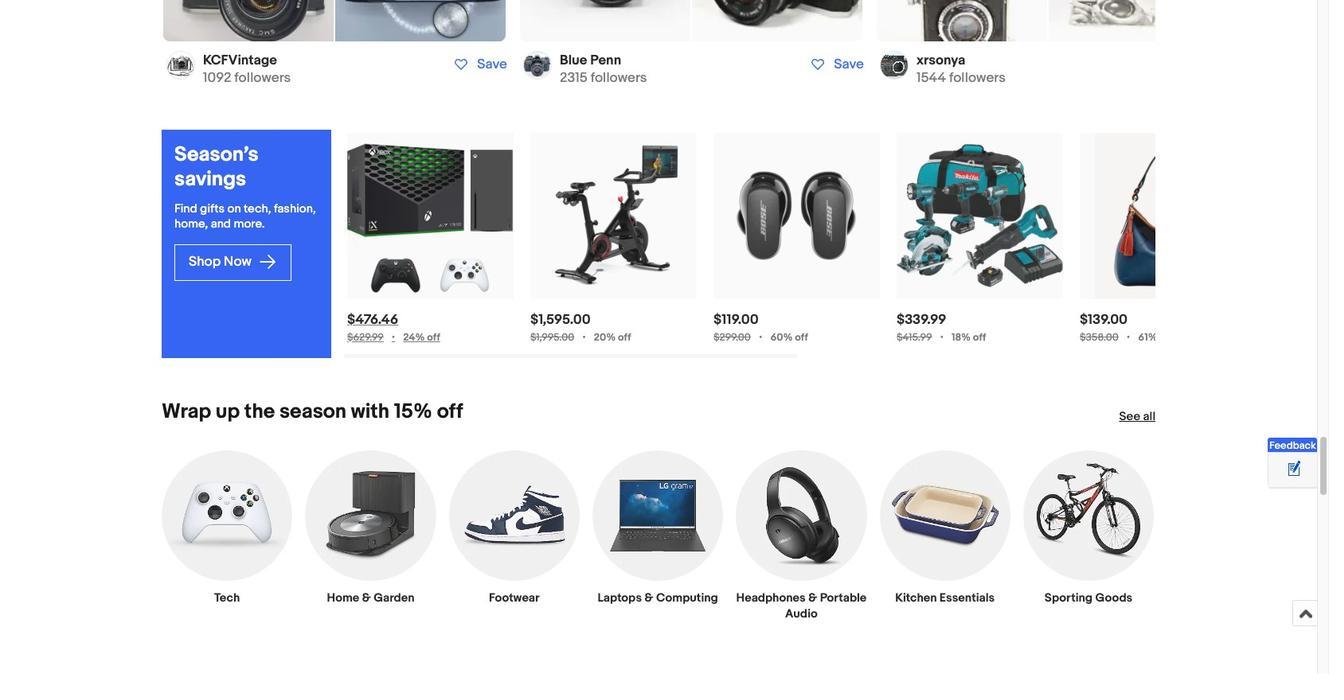 Task type: vqa. For each thing, say whether or not it's contained in the screenshot.
Best corresponding to $8.00
no



Task type: locate. For each thing, give the bounding box(es) containing it.
· left 60%
[[759, 328, 763, 346]]

save button
[[446, 56, 512, 74], [803, 56, 869, 74]]

headphones & portable audio link
[[736, 451, 867, 629]]

1 followers from the left
[[235, 70, 291, 86]]

· inside $139.00 $358.00 · 61% off
[[1127, 328, 1131, 346]]

$1,595.00
[[531, 312, 591, 328]]

penn
[[591, 53, 622, 68]]

1092
[[203, 70, 231, 86]]

savings
[[174, 167, 246, 192]]

laptops
[[598, 591, 642, 606]]

off inside $139.00 $358.00 · 61% off
[[1160, 331, 1173, 344]]

fashion,
[[274, 202, 316, 217]]

2 followers from the left
[[591, 70, 647, 86]]

wrap up the season with 15% off link
[[162, 400, 463, 425]]

$139.00 $358.00 · 61% off
[[1080, 312, 1173, 346]]

save for kcfvintage 1092 followers
[[477, 57, 507, 73]]

60%
[[771, 331, 793, 344]]

computing
[[656, 591, 718, 606]]

2 save from the left
[[834, 57, 864, 73]]

peloton bike+ |  indoor stationary exercise bike, certified refurbished image
[[531, 133, 697, 300]]

portable
[[820, 591, 867, 606]]

sporting goods link
[[1024, 451, 1155, 613]]

save
[[477, 57, 507, 73], [834, 57, 864, 73]]

2 save button from the left
[[803, 56, 869, 74]]

1 · from the left
[[392, 328, 395, 346]]

garden
[[374, 591, 415, 606]]

followers
[[235, 70, 291, 86], [591, 70, 647, 86], [950, 70, 1006, 86]]

0 horizontal spatial followers
[[235, 70, 291, 86]]

5 · from the left
[[1127, 328, 1131, 346]]

off right 24%
[[427, 331, 440, 344]]

off inside $339.99 $415.99 · 18% off
[[973, 331, 987, 344]]

& right home
[[362, 591, 371, 606]]

2 · from the left
[[583, 328, 586, 346]]

wrap
[[162, 400, 211, 425]]

1 save button from the left
[[446, 56, 512, 74]]

18%
[[952, 331, 971, 344]]

tech,
[[244, 202, 271, 217]]

followers inside xrsonya 1544 followers
[[950, 70, 1006, 86]]

followers down kcfvintage
[[235, 70, 291, 86]]

1 & from the left
[[362, 591, 371, 606]]

& for computing
[[645, 591, 654, 606]]

shop now link
[[174, 245, 291, 281]]

followers down the "xrsonya"
[[950, 70, 1006, 86]]

· inside $119.00 $299.00 · 60% off
[[759, 328, 763, 346]]

· for $1,595.00
[[583, 328, 586, 346]]

bose quietcomfort ii noise cancelling headphones, certified refurbished image
[[714, 154, 880, 279]]

· inside $476.46 $629.99 · 24% off
[[392, 328, 395, 346]]

find gifts on tech, fashion, home, and more.
[[174, 202, 316, 232]]

· left 24%
[[392, 328, 395, 346]]

· left 20%
[[583, 328, 586, 346]]

followers down penn in the left top of the page
[[591, 70, 647, 86]]

tech
[[214, 591, 240, 606]]

15%
[[394, 400, 433, 425]]

season's savings link
[[174, 143, 319, 192]]

blue
[[560, 53, 588, 68]]

$139.00
[[1080, 312, 1128, 328]]

1 horizontal spatial followers
[[591, 70, 647, 86]]

2 horizontal spatial followers
[[950, 70, 1006, 86]]

·
[[392, 328, 395, 346], [583, 328, 586, 346], [759, 328, 763, 346], [940, 328, 944, 346], [1127, 328, 1131, 346]]

$119.00 $299.00 · 60% off
[[714, 312, 808, 346]]

season's
[[174, 143, 259, 167]]

up
[[216, 400, 240, 425]]

home & garden link
[[305, 451, 436, 613]]

off inside $1,595.00 $1,995.00 · 20% off
[[618, 331, 631, 344]]

off right 18%
[[973, 331, 987, 344]]

off
[[427, 331, 440, 344], [618, 331, 631, 344], [795, 331, 808, 344], [973, 331, 987, 344], [1160, 331, 1173, 344], [437, 400, 463, 425]]

tech link
[[162, 451, 293, 613]]

· left 18%
[[940, 328, 944, 346]]

makita xt505-r 18v lxt 3.0 ah li-ion 5-piece combo kit certified refurbished image
[[897, 133, 1063, 300]]

1544
[[917, 70, 947, 86]]

laptops & computing link
[[593, 451, 724, 613]]

kitchen essentials
[[896, 591, 995, 606]]

1 horizontal spatial save button
[[803, 56, 869, 74]]

1 horizontal spatial save
[[834, 57, 864, 73]]

0 horizontal spatial save
[[477, 57, 507, 73]]

followers inside 'kcfvintage 1092 followers'
[[235, 70, 291, 86]]

off inside $119.00 $299.00 · 60% off
[[795, 331, 808, 344]]

off right 60%
[[795, 331, 808, 344]]

2 & from the left
[[645, 591, 654, 606]]

& inside headphones & portable audio
[[809, 591, 818, 606]]

off right 15%
[[437, 400, 463, 425]]

goods
[[1096, 591, 1133, 606]]

$415.99
[[897, 331, 932, 344]]

0 horizontal spatial save button
[[446, 56, 512, 74]]

· inside $1,595.00 $1,995.00 · 20% off
[[583, 328, 586, 346]]

1 horizontal spatial &
[[645, 591, 654, 606]]

off inside $476.46 $629.99 · 24% off
[[427, 331, 440, 344]]

save for blue penn 2315 followers
[[834, 57, 864, 73]]

0 horizontal spatial &
[[362, 591, 371, 606]]

3 followers from the left
[[950, 70, 1006, 86]]

off right the 61%
[[1160, 331, 1173, 344]]

xrsonya
[[917, 53, 966, 68]]

$339.99
[[897, 312, 947, 328]]

· left the 61%
[[1127, 328, 1131, 346]]

2 horizontal spatial &
[[809, 591, 818, 606]]

headphones & portable audio
[[736, 591, 867, 622]]

$119.00
[[714, 312, 759, 328]]

season
[[280, 400, 347, 425]]

off for $119.00
[[795, 331, 808, 344]]

3 & from the left
[[809, 591, 818, 606]]

xrsonya 1544 followers
[[917, 53, 1006, 86]]

save button for kcfvintage 1092 followers
[[446, 56, 512, 74]]

$629.99
[[347, 331, 384, 344]]

kitchen
[[896, 591, 937, 606]]

· inside $339.99 $415.99 · 18% off
[[940, 328, 944, 346]]

4 · from the left
[[940, 328, 944, 346]]

dooney & bourke pebble grain twist strap hobo shoulder bag image
[[1096, 133, 1231, 300]]

kcfvintage 1092 followers
[[203, 53, 291, 86]]

with
[[351, 400, 390, 425]]

see
[[1120, 409, 1141, 425]]

1 save from the left
[[477, 57, 507, 73]]

&
[[362, 591, 371, 606], [645, 591, 654, 606], [809, 591, 818, 606]]

& right laptops
[[645, 591, 654, 606]]

kitchen essentials link
[[880, 451, 1011, 613]]

off right 20%
[[618, 331, 631, 344]]

season's savings
[[174, 143, 259, 192]]

& up "audio" at bottom
[[809, 591, 818, 606]]

on
[[227, 202, 241, 217]]

& for portable
[[809, 591, 818, 606]]

2315
[[560, 70, 588, 86]]

3 · from the left
[[759, 328, 763, 346]]



Task type: describe. For each thing, give the bounding box(es) containing it.
$1,995.00
[[531, 331, 575, 344]]

gifts
[[200, 202, 225, 217]]

blue penn 2315 followers
[[560, 53, 647, 86]]

xbox series x 1tb ssd console + xbox wireless controller robot white image
[[347, 133, 514, 300]]

home,
[[174, 217, 208, 232]]

wrap up the season with 15% off
[[162, 400, 463, 425]]

the
[[244, 400, 275, 425]]

essentials
[[940, 591, 995, 606]]

· for $119.00
[[759, 328, 763, 346]]

61%
[[1139, 331, 1158, 344]]

headphones
[[736, 591, 806, 606]]

20%
[[594, 331, 616, 344]]

off for $476.46
[[427, 331, 440, 344]]

shop
[[189, 254, 221, 270]]

more.
[[234, 217, 265, 232]]

laptops & computing
[[598, 591, 718, 606]]

followers for xrsonya
[[950, 70, 1006, 86]]

followers inside 'blue penn 2315 followers'
[[591, 70, 647, 86]]

save button for blue penn 2315 followers
[[803, 56, 869, 74]]

off for $1,595.00
[[618, 331, 631, 344]]

· for $139.00
[[1127, 328, 1131, 346]]

feedback
[[1270, 440, 1317, 452]]

$299.00
[[714, 331, 751, 344]]

footwear
[[489, 591, 540, 606]]

24%
[[403, 331, 425, 344]]

kcfvintage
[[203, 53, 277, 68]]

see all link
[[1120, 409, 1156, 425]]

footwear link
[[449, 451, 580, 613]]

and
[[211, 217, 231, 232]]

home & garden
[[327, 591, 415, 606]]

$476.46 $629.99 · 24% off
[[347, 312, 440, 346]]

sporting goods
[[1045, 591, 1133, 606]]

off for $139.00
[[1160, 331, 1173, 344]]

shop now
[[189, 254, 255, 270]]

see all
[[1120, 409, 1156, 425]]

$339.99 $415.99 · 18% off
[[897, 312, 987, 346]]

all
[[1144, 409, 1156, 425]]

followers for kcfvintage
[[235, 70, 291, 86]]

find
[[174, 202, 197, 217]]

$476.46
[[347, 312, 399, 328]]

$1,595.00 $1,995.00 · 20% off
[[531, 312, 631, 346]]

& for garden
[[362, 591, 371, 606]]

audio
[[785, 607, 818, 622]]

home
[[327, 591, 359, 606]]

$358.00
[[1080, 331, 1119, 344]]

· for $476.46
[[392, 328, 395, 346]]

off for $339.99
[[973, 331, 987, 344]]

sporting
[[1045, 591, 1093, 606]]

now
[[224, 254, 252, 270]]

· for $339.99
[[940, 328, 944, 346]]



